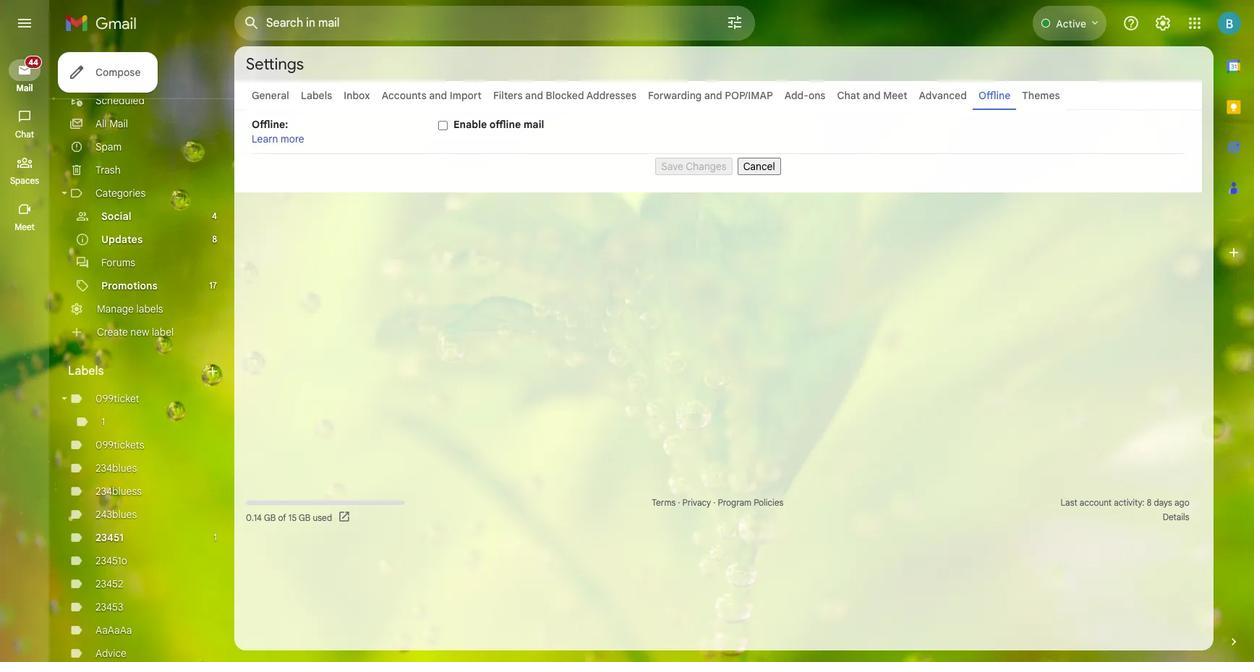 Task type: describe. For each thing, give the bounding box(es) containing it.
099tickets
[[96, 438, 144, 451]]

and for forwarding
[[705, 89, 723, 102]]

Search in mail search field
[[234, 6, 755, 41]]

8 inside last account activity: 8 days ago details
[[1147, 497, 1152, 508]]

compose
[[96, 66, 141, 79]]

enable offline mail
[[454, 118, 544, 131]]

label
[[152, 326, 174, 339]]

23453
[[96, 601, 123, 614]]

inbox
[[344, 89, 370, 102]]

spaces heading
[[0, 175, 49, 187]]

social
[[101, 210, 131, 223]]

all mail
[[96, 117, 128, 130]]

scheduled
[[96, 94, 145, 107]]

234bluess
[[96, 485, 142, 498]]

forwarding and pop/imap
[[648, 89, 773, 102]]

1 gb from the left
[[264, 512, 276, 523]]

chat and meet link
[[837, 89, 908, 102]]

learn
[[252, 132, 278, 145]]

1 link
[[101, 415, 105, 428]]

chat for chat and meet
[[837, 89, 860, 102]]

labels heading
[[68, 364, 205, 378]]

labels
[[136, 302, 163, 315]]

program policies link
[[718, 497, 784, 508]]

promotions link
[[101, 279, 158, 292]]

general
[[252, 89, 289, 102]]

forums
[[101, 256, 135, 269]]

aaaaaa link
[[96, 624, 132, 637]]

ons
[[809, 89, 826, 102]]

and for chat
[[863, 89, 881, 102]]

used
[[313, 512, 332, 523]]

policies
[[754, 497, 784, 508]]

categories link
[[96, 187, 146, 200]]

labels for labels "link"
[[301, 89, 332, 102]]

44 link
[[9, 56, 42, 81]]

0 horizontal spatial 8
[[212, 234, 217, 245]]

15
[[289, 512, 297, 523]]

2 · from the left
[[714, 497, 716, 508]]

099ticket
[[96, 392, 139, 405]]

filters and blocked addresses link
[[493, 89, 637, 102]]

advice
[[96, 647, 127, 660]]

forums link
[[101, 256, 135, 269]]

import
[[450, 89, 482, 102]]

create new label
[[97, 326, 174, 339]]

terms · privacy · program policies
[[652, 497, 784, 508]]

spam link
[[96, 140, 122, 153]]

offline
[[979, 89, 1011, 102]]

accounts and import
[[382, 89, 482, 102]]

learn more link
[[252, 132, 304, 145]]

add-ons link
[[785, 89, 826, 102]]

last account activity: 8 days ago details
[[1061, 497, 1190, 522]]

44
[[28, 57, 38, 67]]

settings
[[246, 54, 304, 73]]

cancel button
[[738, 158, 781, 175]]

spam
[[96, 140, 122, 153]]

activity:
[[1114, 497, 1145, 508]]

social link
[[101, 210, 131, 223]]

offline: learn more
[[252, 118, 304, 145]]

advice link
[[96, 647, 127, 660]]

ago
[[1175, 497, 1190, 508]]

search in mail image
[[239, 10, 265, 36]]

navigation containing mail
[[0, 46, 51, 662]]

create
[[97, 326, 128, 339]]

filters and blocked addresses
[[493, 89, 637, 102]]

1 horizontal spatial mail
[[109, 117, 128, 130]]

labels link
[[301, 89, 332, 102]]

create new label link
[[97, 326, 174, 339]]

advanced search options image
[[721, 8, 750, 37]]

save changes button
[[656, 158, 733, 175]]

099tickets link
[[96, 438, 144, 451]]

last
[[1061, 497, 1078, 508]]

support image
[[1123, 14, 1140, 32]]

navigation containing save changes
[[252, 154, 1185, 175]]

more
[[281, 132, 304, 145]]

blocked
[[546, 89, 584, 102]]

categories
[[96, 187, 146, 200]]



Task type: locate. For each thing, give the bounding box(es) containing it.
gmail image
[[65, 9, 144, 38]]

mail inside heading
[[16, 82, 33, 93]]

updates link
[[101, 233, 143, 246]]

1 and from the left
[[429, 89, 447, 102]]

1 horizontal spatial gb
[[299, 512, 311, 523]]

add-ons
[[785, 89, 826, 102]]

1 horizontal spatial meet
[[884, 89, 908, 102]]

0 horizontal spatial navigation
[[0, 46, 51, 662]]

chat and meet
[[837, 89, 908, 102]]

0 horizontal spatial meet
[[15, 221, 35, 232]]

0 horizontal spatial ·
[[678, 497, 680, 508]]

terms
[[652, 497, 676, 508]]

0 vertical spatial 8
[[212, 234, 217, 245]]

mail down 44 link
[[16, 82, 33, 93]]

gb
[[264, 512, 276, 523], [299, 512, 311, 523]]

1 horizontal spatial navigation
[[252, 154, 1185, 175]]

promotions
[[101, 279, 158, 292]]

settings image
[[1155, 14, 1172, 32]]

and left import
[[429, 89, 447, 102]]

scheduled link
[[96, 94, 145, 107]]

meet down spaces heading
[[15, 221, 35, 232]]

0 vertical spatial 1
[[101, 415, 105, 428]]

4 and from the left
[[863, 89, 881, 102]]

mail heading
[[0, 82, 49, 94]]

234blues
[[96, 462, 137, 475]]

manage
[[97, 302, 134, 315]]

1 vertical spatial chat
[[15, 129, 34, 140]]

manage labels link
[[97, 302, 163, 315]]

details
[[1163, 512, 1190, 522]]

of
[[278, 512, 286, 523]]

footer containing terms
[[234, 496, 1203, 525]]

chat heading
[[0, 129, 49, 140]]

offline
[[490, 118, 521, 131]]

details link
[[1163, 512, 1190, 522]]

0 horizontal spatial labels
[[68, 364, 104, 378]]

234blues link
[[96, 462, 137, 475]]

save changes
[[662, 160, 727, 173]]

8 down 4
[[212, 234, 217, 245]]

0 vertical spatial labels
[[301, 89, 332, 102]]

labels left inbox
[[301, 89, 332, 102]]

aaaaaa
[[96, 624, 132, 637]]

0 horizontal spatial chat
[[15, 129, 34, 140]]

tab list
[[1214, 46, 1255, 610]]

chat for chat
[[15, 129, 34, 140]]

main menu image
[[16, 14, 33, 32]]

advanced link
[[919, 89, 967, 102]]

0 horizontal spatial gb
[[264, 512, 276, 523]]

labels for labels heading
[[68, 364, 104, 378]]

0 horizontal spatial 1
[[101, 415, 105, 428]]

terms link
[[652, 497, 676, 508]]

privacy
[[683, 497, 711, 508]]

themes
[[1023, 89, 1060, 102]]

099ticket link
[[96, 392, 139, 405]]

chat down mail heading
[[15, 129, 34, 140]]

and for accounts
[[429, 89, 447, 102]]

1 vertical spatial 1
[[214, 532, 217, 543]]

addresses
[[587, 89, 637, 102]]

2 gb from the left
[[299, 512, 311, 523]]

gb left of
[[264, 512, 276, 523]]

navigation
[[0, 46, 51, 662], [252, 154, 1185, 175]]

forwarding and pop/imap link
[[648, 89, 773, 102]]

gb right the 15
[[299, 512, 311, 523]]

general link
[[252, 89, 289, 102]]

1 horizontal spatial 8
[[1147, 497, 1152, 508]]

advanced
[[919, 89, 967, 102]]

0 vertical spatial mail
[[16, 82, 33, 93]]

and
[[429, 89, 447, 102], [525, 89, 543, 102], [705, 89, 723, 102], [863, 89, 881, 102]]

themes link
[[1023, 89, 1060, 102]]

1
[[101, 415, 105, 428], [214, 532, 217, 543]]

enable
[[454, 118, 487, 131]]

1 horizontal spatial chat
[[837, 89, 860, 102]]

0 vertical spatial meet
[[884, 89, 908, 102]]

1 vertical spatial labels
[[68, 364, 104, 378]]

manage labels
[[97, 302, 163, 315]]

23452 link
[[96, 577, 123, 590]]

1 vertical spatial meet
[[15, 221, 35, 232]]

accounts
[[382, 89, 427, 102]]

0.14
[[246, 512, 262, 523]]

footer
[[234, 496, 1203, 525]]

meet
[[884, 89, 908, 102], [15, 221, 35, 232]]

mail
[[16, 82, 33, 93], [109, 117, 128, 130]]

and left 'pop/imap'
[[705, 89, 723, 102]]

updates
[[101, 233, 143, 246]]

0.14 gb of 15 gb used
[[246, 512, 332, 523]]

1 horizontal spatial 1
[[214, 532, 217, 543]]

and for filters
[[525, 89, 543, 102]]

1 vertical spatial mail
[[109, 117, 128, 130]]

labels up the 099ticket link
[[68, 364, 104, 378]]

4
[[212, 211, 217, 221]]

234bluess link
[[96, 485, 142, 498]]

meet heading
[[0, 221, 49, 233]]

meet left advanced
[[884, 89, 908, 102]]

243blues
[[96, 508, 137, 521]]

0 horizontal spatial mail
[[16, 82, 33, 93]]

1 vertical spatial 8
[[1147, 497, 1152, 508]]

8 left 'days'
[[1147, 497, 1152, 508]]

· right terms
[[678, 497, 680, 508]]

trash
[[96, 164, 121, 177]]

days
[[1154, 497, 1173, 508]]

all
[[96, 117, 107, 130]]

offline link
[[979, 89, 1011, 102]]

offline:
[[252, 118, 288, 131]]

chat right ons
[[837, 89, 860, 102]]

and right filters
[[525, 89, 543, 102]]

1 horizontal spatial ·
[[714, 497, 716, 508]]

forwarding
[[648, 89, 702, 102]]

trash link
[[96, 164, 121, 177]]

compose button
[[58, 52, 158, 93]]

2 and from the left
[[525, 89, 543, 102]]

follow link to manage storage image
[[338, 510, 352, 525]]

1 horizontal spatial labels
[[301, 89, 332, 102]]

and right ons
[[863, 89, 881, 102]]

23452
[[96, 577, 123, 590]]

Enable offline mail checkbox
[[438, 121, 448, 130]]

1 · from the left
[[678, 497, 680, 508]]

account
[[1080, 497, 1112, 508]]

23451o link
[[96, 554, 127, 567]]

pop/imap
[[725, 89, 773, 102]]

· right privacy
[[714, 497, 716, 508]]

labels
[[301, 89, 332, 102], [68, 364, 104, 378]]

0 vertical spatial chat
[[837, 89, 860, 102]]

mail right "all"
[[109, 117, 128, 130]]

meet inside meet heading
[[15, 221, 35, 232]]

program
[[718, 497, 752, 508]]

·
[[678, 497, 680, 508], [714, 497, 716, 508]]

save
[[662, 160, 684, 173]]

23451o
[[96, 554, 127, 567]]

3 and from the left
[[705, 89, 723, 102]]

cancel
[[744, 160, 775, 173]]

Search in mail text field
[[266, 16, 686, 30]]

23451 link
[[96, 531, 124, 544]]

mail
[[524, 118, 544, 131]]

inbox link
[[344, 89, 370, 102]]

accounts and import link
[[382, 89, 482, 102]]

chat inside heading
[[15, 129, 34, 140]]

changes
[[686, 160, 727, 173]]

privacy link
[[683, 497, 711, 508]]

23451
[[96, 531, 124, 544]]

add-
[[785, 89, 809, 102]]

filters
[[493, 89, 523, 102]]



Task type: vqa. For each thing, say whether or not it's contained in the screenshot.
new
yes



